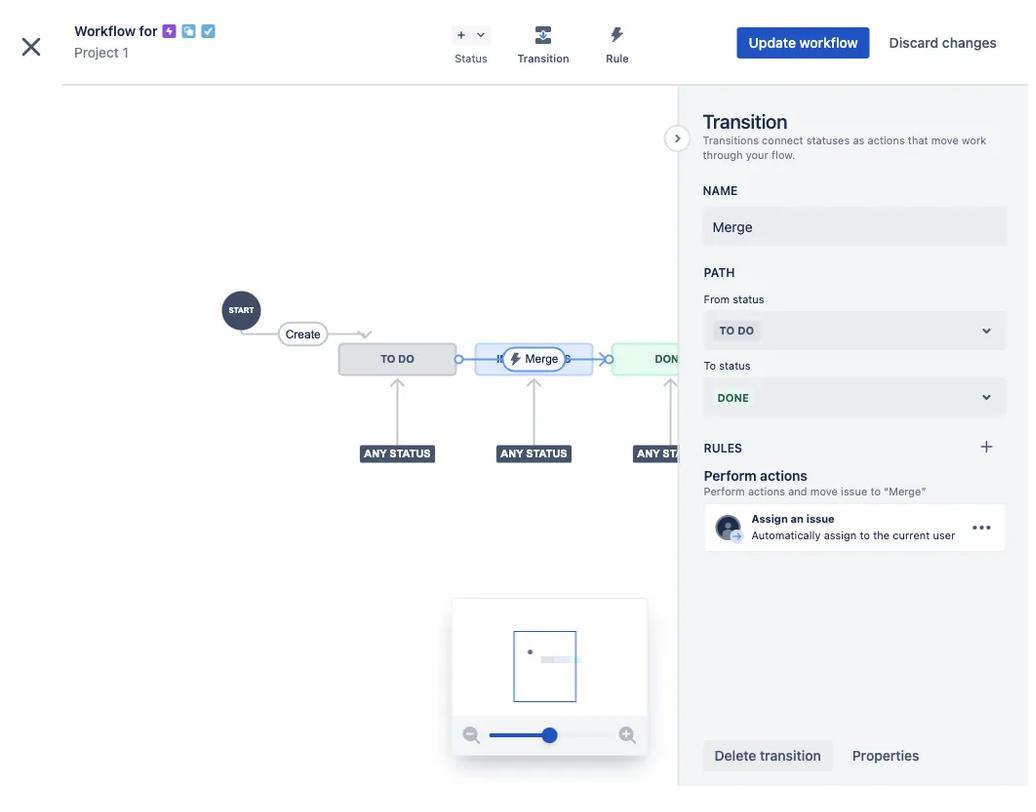 Task type: describe. For each thing, give the bounding box(es) containing it.
your
[[746, 149, 769, 162]]

create image
[[526, 15, 549, 39]]

statuses
[[807, 134, 850, 146]]

for
[[139, 23, 158, 39]]

jira software image
[[51, 15, 74, 39]]

primary element
[[12, 0, 658, 54]]

move inside perform actions perform actions and move issue to "merge"
[[811, 485, 838, 498]]

transition
[[760, 748, 821, 764]]

properties button
[[841, 741, 931, 772]]

from
[[704, 293, 730, 306]]

open image
[[975, 319, 999, 343]]

update
[[749, 35, 796, 51]]

update workflow button
[[737, 27, 870, 59]]

discard changes
[[890, 35, 997, 51]]

rule
[[606, 52, 629, 65]]

project 1 link
[[74, 41, 129, 64]]

jira software image
[[51, 15, 74, 39]]

1 group from the top
[[8, 189, 226, 440]]

transition button
[[506, 20, 581, 66]]

discard
[[890, 35, 939, 51]]

flow.
[[772, 149, 796, 162]]

as
[[853, 134, 865, 146]]

Zoom level range field
[[489, 716, 610, 755]]

transition transitions connect statuses as actions that move work through your flow.
[[703, 109, 987, 162]]

to do
[[720, 325, 755, 337]]

properties
[[853, 748, 920, 764]]

delete transition button
[[703, 741, 833, 772]]

to status
[[704, 359, 751, 372]]

assign an issue automatically assign to the current user
[[752, 512, 956, 542]]

to for to status
[[704, 359, 716, 372]]

rules
[[704, 441, 743, 455]]

assign
[[752, 512, 788, 525]]

workflow for
[[74, 23, 158, 39]]

to inside perform actions perform actions and move issue to "merge"
[[871, 485, 881, 498]]

issue inside "assign an issue automatically assign to the current user"
[[807, 512, 835, 525]]

path
[[704, 266, 735, 279]]

1 perform from the top
[[704, 468, 757, 484]]

delete
[[715, 748, 757, 764]]

2 perform from the top
[[704, 485, 745, 498]]

"merge"
[[884, 485, 927, 498]]

status for from status
[[733, 293, 765, 306]]

open image
[[975, 385, 999, 409]]

assign
[[824, 529, 857, 542]]

user
[[933, 529, 956, 542]]

rule button
[[581, 20, 655, 66]]

perform actions perform actions and move issue to "merge"
[[704, 468, 927, 498]]

done
[[718, 391, 749, 404]]



Task type: vqa. For each thing, say whether or not it's contained in the screenshot.
first 'Perform' from the bottom
yes



Task type: locate. For each thing, give the bounding box(es) containing it.
issue inside perform actions perform actions and move issue to "merge"
[[841, 485, 868, 498]]

0 vertical spatial move
[[932, 134, 959, 146]]

transition dialog
[[0, 0, 1029, 787]]

transition down create icon
[[518, 52, 570, 65]]

through
[[703, 149, 743, 162]]

2 vertical spatial actions
[[748, 485, 786, 498]]

0 vertical spatial perform
[[704, 468, 757, 484]]

from status
[[704, 293, 765, 306]]

issue up "assign an issue automatically assign to the current user"
[[841, 485, 868, 498]]

transition up "transitions"
[[703, 109, 788, 132]]

transition inside transition transitions connect statuses as actions that move work through your flow.
[[703, 109, 788, 132]]

1 vertical spatial to
[[704, 359, 716, 372]]

actions
[[868, 134, 905, 146], [760, 468, 808, 484], [748, 485, 786, 498]]

move right that
[[932, 134, 959, 146]]

1 vertical spatial status
[[719, 359, 751, 372]]

the
[[874, 529, 890, 542]]

discard changes button
[[878, 27, 1009, 59]]

do
[[738, 325, 755, 337]]

workflow
[[74, 23, 136, 39]]

zoom out image
[[460, 724, 484, 747]]

issue
[[841, 485, 868, 498], [807, 512, 835, 525]]

automatically
[[752, 529, 821, 542]]

transition
[[518, 52, 570, 65], [703, 109, 788, 132]]

0 horizontal spatial move
[[811, 485, 838, 498]]

transition for transition transitions connect statuses as actions that move work through your flow.
[[703, 109, 788, 132]]

1 horizontal spatial move
[[932, 134, 959, 146]]

1 vertical spatial issue
[[807, 512, 835, 525]]

to
[[720, 325, 735, 337], [704, 359, 716, 372]]

work
[[962, 134, 987, 146]]

1 horizontal spatial to
[[720, 325, 735, 337]]

and
[[789, 485, 808, 498]]

0 vertical spatial transition
[[518, 52, 570, 65]]

0 vertical spatial status
[[733, 293, 765, 306]]

zoom in image
[[616, 724, 640, 747]]

delete transition
[[715, 748, 821, 764]]

merge
[[713, 219, 753, 235]]

rule - more actions image
[[970, 516, 994, 540]]

changes
[[943, 35, 997, 51]]

to for to do
[[720, 325, 735, 337]]

you're in the workflow viewfinder, use the arrow keys to move it element
[[452, 599, 647, 716]]

1 vertical spatial transition
[[703, 109, 788, 132]]

0 vertical spatial issue
[[841, 485, 868, 498]]

1 vertical spatial actions
[[760, 468, 808, 484]]

1 vertical spatial move
[[811, 485, 838, 498]]

status
[[455, 52, 488, 64]]

status for to status
[[719, 359, 751, 372]]

actions inside transition transitions connect statuses as actions that move work through your flow.
[[868, 134, 905, 146]]

issue right an
[[807, 512, 835, 525]]

actions up assign
[[748, 485, 786, 498]]

project
[[74, 44, 119, 61]]

move right the and
[[811, 485, 838, 498]]

to left do
[[720, 325, 735, 337]]

update workflow
[[749, 35, 858, 51]]

move
[[932, 134, 959, 146], [811, 485, 838, 498]]

to
[[871, 485, 881, 498], [860, 529, 870, 542]]

add rule image
[[979, 439, 995, 455]]

status up do
[[733, 293, 765, 306]]

To status text field
[[714, 387, 718, 407]]

name
[[703, 184, 738, 198]]

transition for transition
[[518, 52, 570, 65]]

1 vertical spatial perform
[[704, 485, 745, 498]]

workflow
[[800, 35, 858, 51]]

1 horizontal spatial issue
[[841, 485, 868, 498]]

1 horizontal spatial transition
[[703, 109, 788, 132]]

actions right as
[[868, 134, 905, 146]]

0 horizontal spatial to
[[704, 359, 716, 372]]

banner
[[0, 0, 1029, 55]]

actions up the and
[[760, 468, 808, 484]]

that
[[908, 134, 929, 146]]

close workflow editor image
[[16, 31, 47, 62]]

connect
[[762, 134, 804, 146]]

an
[[791, 512, 804, 525]]

move inside transition transitions connect statuses as actions that move work through your flow.
[[932, 134, 959, 146]]

project 1
[[74, 44, 129, 61]]

0 vertical spatial to
[[720, 325, 735, 337]]

group
[[8, 189, 226, 440], [8, 337, 226, 390]]

0 horizontal spatial issue
[[807, 512, 835, 525]]

status up 'done'
[[719, 359, 751, 372]]

1
[[122, 44, 129, 61]]

transitions
[[703, 134, 759, 146]]

0 vertical spatial to
[[871, 485, 881, 498]]

1 vertical spatial to
[[860, 529, 870, 542]]

Search field
[[658, 11, 853, 42]]

0 horizontal spatial transition
[[518, 52, 570, 65]]

to up to status text box
[[704, 359, 716, 372]]

perform
[[704, 468, 757, 484], [704, 485, 745, 498]]

status
[[733, 293, 765, 306], [719, 359, 751, 372]]

to left the on the bottom right
[[860, 529, 870, 542]]

to inside "assign an issue automatically assign to the current user"
[[860, 529, 870, 542]]

transition inside popup button
[[518, 52, 570, 65]]

current
[[893, 529, 930, 542]]

0 vertical spatial actions
[[868, 134, 905, 146]]

to left ""merge""
[[871, 485, 881, 498]]

2 group from the top
[[8, 337, 226, 390]]



